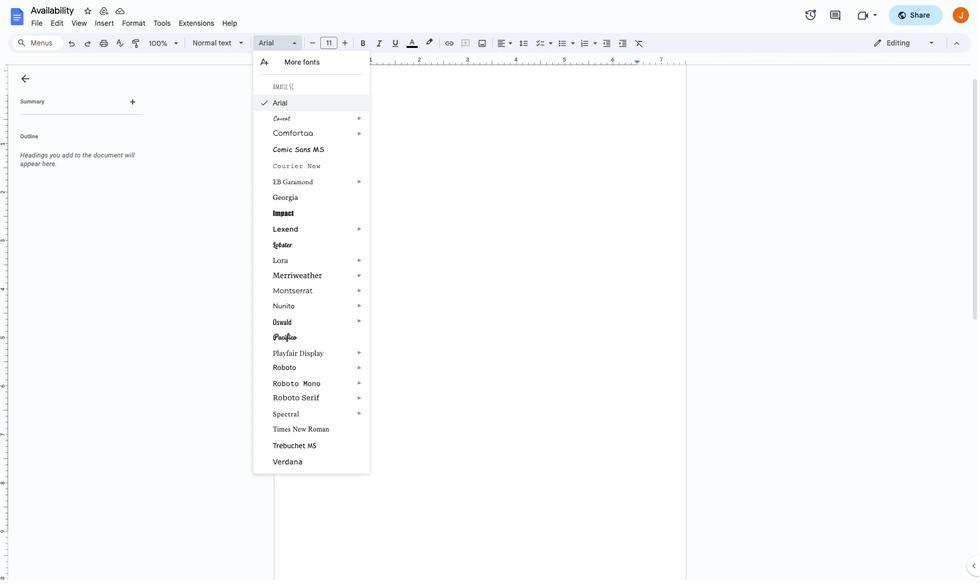 Task type: locate. For each thing, give the bounding box(es) containing it.
will
[[125, 151, 135, 159]]

normal
[[193, 38, 217, 47]]

normal text
[[193, 38, 232, 47]]

help menu item
[[218, 17, 242, 29]]

13 ► from the top
[[357, 395, 362, 401]]

times
[[273, 426, 291, 433]]

12 ► from the top
[[357, 380, 362, 386]]

sans
[[295, 144, 311, 154]]

0 vertical spatial new
[[308, 162, 321, 170]]

4 ► from the top
[[357, 226, 362, 232]]

Menus field
[[13, 36, 63, 50]]

spectral
[[273, 409, 299, 420]]

file
[[31, 19, 43, 28]]

3 roboto from the top
[[273, 394, 300, 402]]

7 ► from the top
[[357, 288, 362, 293]]

0 vertical spatial arial
[[259, 38, 274, 47]]

2 roboto from the top
[[273, 379, 299, 388]]

roboto down playfair
[[273, 364, 296, 372]]

► for lexend
[[357, 226, 362, 232]]

9 ► from the top
[[357, 318, 362, 324]]

1 vertical spatial arial
[[273, 99, 288, 107]]

roboto for roboto mono
[[273, 379, 299, 388]]

share button
[[889, 5, 944, 25]]

14 ► from the top
[[357, 410, 362, 416]]

courier new
[[273, 162, 321, 170]]

11 ► from the top
[[357, 365, 362, 371]]

► for roboto serif
[[357, 395, 362, 401]]

1 vertical spatial roboto
[[273, 379, 299, 388]]

arial up caveat at the top left of the page
[[273, 99, 288, 107]]

verdana
[[273, 457, 303, 466]]

roboto up spectral
[[273, 394, 300, 402]]

sc
[[290, 82, 294, 91]]

trebuchet ms
[[273, 442, 317, 450]]

► for merriweather
[[357, 273, 362, 278]]

appear
[[20, 160, 41, 168]]

► for lora
[[357, 257, 362, 263]]

► for comfortaa
[[357, 131, 362, 136]]

mono
[[304, 379, 321, 388]]

10 ► from the top
[[357, 350, 362, 355]]

roboto up roboto serif
[[273, 379, 299, 388]]

►
[[357, 116, 362, 121], [357, 131, 362, 136], [357, 179, 362, 184], [357, 226, 362, 232], [357, 257, 362, 263], [357, 273, 362, 278], [357, 288, 362, 293], [357, 303, 362, 308], [357, 318, 362, 324], [357, 350, 362, 355], [357, 365, 362, 371], [357, 380, 362, 386], [357, 395, 362, 401], [357, 410, 362, 416]]

tools
[[154, 19, 171, 28]]

arial inside option
[[259, 38, 274, 47]]

0 horizontal spatial new
[[293, 426, 307, 433]]

1 vertical spatial ms
[[308, 442, 317, 450]]

6 ► from the top
[[357, 273, 362, 278]]

menu bar banner
[[0, 0, 980, 580]]

roboto
[[273, 364, 296, 372], [273, 379, 299, 388], [273, 394, 300, 402]]

help
[[223, 19, 238, 28]]

2 vertical spatial roboto
[[273, 394, 300, 402]]

amatic
[[273, 82, 288, 91]]

2 ► from the top
[[357, 131, 362, 136]]

roboto serif
[[273, 394, 320, 402]]

insert menu item
[[91, 17, 118, 29]]

fonts
[[303, 58, 320, 66]]

5 ► from the top
[[357, 257, 362, 263]]

► for nunito
[[357, 303, 362, 308]]

ms right sans
[[313, 144, 325, 154]]

arial
[[259, 38, 274, 47], [273, 99, 288, 107]]

share
[[911, 11, 931, 20]]

8 ► from the top
[[357, 303, 362, 308]]

file menu item
[[27, 17, 47, 29]]

1 horizontal spatial new
[[308, 162, 321, 170]]

top margin image
[[0, 47, 8, 98]]

menu bar
[[27, 13, 242, 30]]

styles list. normal text selected. option
[[193, 36, 233, 50]]

left margin image
[[275, 57, 326, 65]]

1 ► from the top
[[357, 116, 362, 121]]

summary heading
[[20, 98, 44, 106]]

ms down roman on the left bottom of page
[[308, 442, 317, 450]]

new
[[308, 162, 321, 170], [293, 426, 307, 433]]

► for spectral
[[357, 410, 362, 416]]

nunito
[[273, 301, 295, 311]]

highlight color image
[[424, 36, 435, 48]]

new up trebuchet ms
[[293, 426, 307, 433]]

3 ► from the top
[[357, 179, 362, 184]]

courier
[[273, 162, 304, 170]]

lora
[[273, 256, 288, 265]]

comic
[[273, 144, 293, 154]]

arial right the text
[[259, 38, 274, 47]]

new for courier
[[308, 162, 321, 170]]

menu bar inside menu bar banner
[[27, 13, 242, 30]]

new down sans
[[308, 162, 321, 170]]

display
[[300, 348, 324, 358]]

view menu item
[[68, 17, 91, 29]]

► for oswald
[[357, 318, 362, 324]]

pacifico menu
[[253, 50, 370, 474]]

0 vertical spatial roboto
[[273, 364, 296, 372]]

ms
[[313, 144, 325, 154], [308, 442, 317, 450]]

Star checkbox
[[81, 4, 95, 18]]

view
[[72, 19, 87, 28]]

menu bar containing file
[[27, 13, 242, 30]]

1 vertical spatial new
[[293, 426, 307, 433]]

the
[[82, 151, 92, 159]]



Task type: vqa. For each thing, say whether or not it's contained in the screenshot.
the Non Profit Ministry/Exhibitor Booth image
no



Task type: describe. For each thing, give the bounding box(es) containing it.
serif
[[302, 394, 320, 402]]

format menu item
[[118, 17, 150, 29]]

1 roboto from the top
[[273, 364, 296, 372]]

new for times
[[293, 426, 307, 433]]

pacifico application
[[0, 0, 980, 580]]

extensions
[[179, 19, 214, 28]]

Zoom text field
[[146, 36, 171, 50]]

arial inside pacifico menu
[[273, 99, 288, 107]]

outline heading
[[8, 133, 145, 147]]

► for playfair display
[[357, 350, 362, 355]]

right margin image
[[635, 57, 686, 65]]

playfair
[[273, 348, 298, 358]]

editing
[[888, 38, 911, 47]]

outline
[[20, 133, 38, 140]]

amatic sc
[[273, 82, 294, 91]]

► for roboto
[[357, 365, 362, 371]]

montserrat
[[273, 286, 313, 295]]

headings you add to the document will appear here.
[[20, 151, 135, 168]]

edit menu item
[[47, 17, 68, 29]]

more fonts
[[285, 58, 320, 66]]

impact
[[273, 209, 294, 218]]

Font size text field
[[321, 37, 337, 49]]

document
[[93, 151, 123, 159]]

comfortaa
[[273, 130, 314, 137]]

mode and view toolbar
[[866, 33, 966, 53]]

caveat
[[273, 114, 290, 123]]

extensions menu item
[[175, 17, 218, 29]]

format
[[122, 19, 146, 28]]

add
[[62, 151, 73, 159]]

► for eb garamond
[[357, 179, 362, 184]]

Font size field
[[321, 37, 342, 49]]

trebuchet
[[273, 442, 306, 450]]

Zoom field
[[145, 36, 183, 51]]

► for caveat
[[357, 116, 362, 121]]

playfair display
[[273, 348, 324, 358]]

more
[[285, 58, 301, 66]]

editing button
[[867, 35, 943, 50]]

document outline element
[[8, 65, 145, 580]]

text
[[219, 38, 232, 47]]

Rename text field
[[27, 4, 80, 16]]

you
[[50, 151, 60, 159]]

► for montserrat
[[357, 288, 362, 293]]

comic sans ms
[[273, 144, 325, 154]]

summary
[[20, 98, 44, 105]]

0 vertical spatial ms
[[313, 144, 325, 154]]

to
[[75, 151, 81, 159]]

arial option
[[259, 36, 287, 50]]

roboto for roboto serif
[[273, 394, 300, 402]]

lobster
[[273, 240, 293, 249]]

tools menu item
[[150, 17, 175, 29]]

eb
[[273, 177, 281, 186]]

insert
[[95, 19, 114, 28]]

georgia
[[273, 193, 298, 201]]

main toolbar
[[63, 0, 648, 477]]

oswald
[[273, 317, 292, 327]]

roboto mono
[[273, 379, 321, 388]]

lexend
[[273, 225, 299, 234]]

line & paragraph spacing image
[[518, 36, 530, 50]]

bottom margin image
[[0, 529, 8, 580]]

times new roman
[[273, 426, 329, 433]]

edit
[[51, 19, 64, 28]]

pacifico
[[273, 331, 297, 343]]

► for roboto mono
[[357, 380, 362, 386]]

roman
[[308, 426, 329, 433]]

eb garamond
[[273, 177, 313, 186]]

text color image
[[407, 36, 418, 48]]

merriweather
[[273, 271, 322, 280]]

headings
[[20, 151, 48, 159]]

here.
[[42, 160, 57, 168]]

insert image image
[[477, 36, 488, 50]]

garamond
[[283, 177, 313, 186]]



